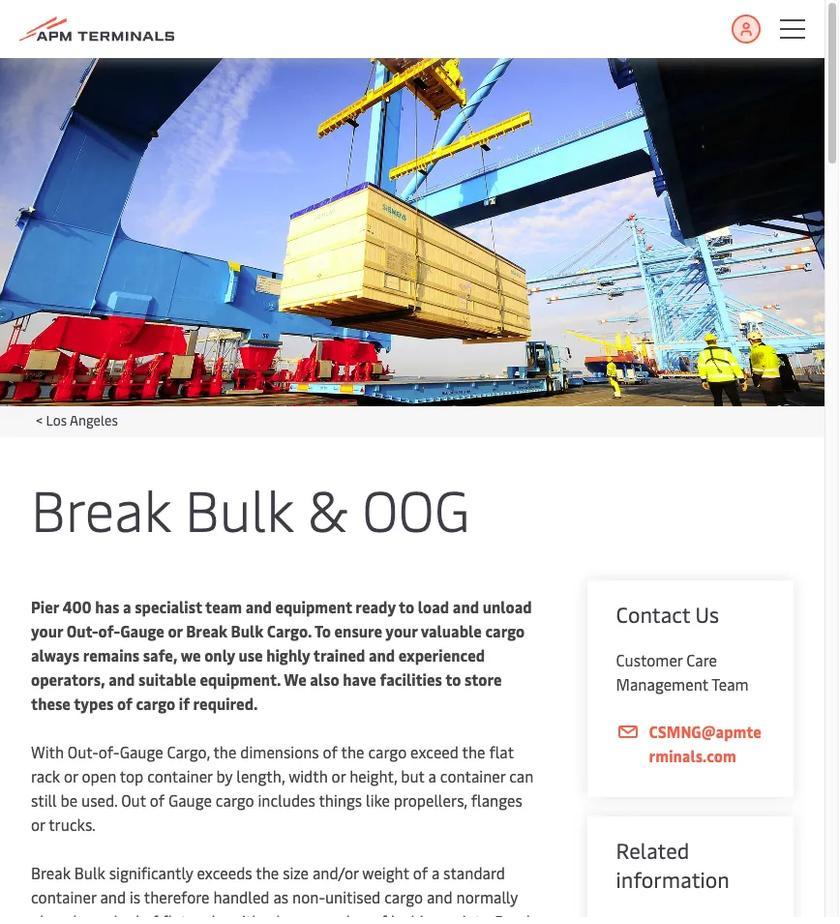 Task type: locate. For each thing, give the bounding box(es) containing it.
or down 'specialist'
[[168, 621, 183, 642]]

0 vertical spatial bulk
[[185, 471, 293, 547]]

gauge down cargo,
[[168, 790, 212, 811]]

still
[[31, 790, 57, 811]]

bulk up use
[[231, 621, 264, 642]]

los
[[46, 411, 67, 430]]

cargo down unload
[[485, 621, 525, 642]]

0 horizontal spatial your
[[31, 621, 63, 642]]

and
[[246, 596, 272, 618], [453, 596, 479, 618], [369, 645, 395, 666], [109, 669, 135, 690], [100, 887, 126, 908], [427, 887, 453, 908]]

2 vertical spatial break
[[31, 863, 71, 884]]

use
[[239, 645, 263, 666]]

includes
[[258, 790, 315, 811]]

of
[[117, 693, 132, 715], [323, 742, 338, 763], [150, 790, 165, 811], [413, 863, 428, 884], [143, 911, 158, 918], [373, 911, 387, 918]]

1 horizontal spatial to
[[446, 669, 461, 690]]

0 vertical spatial of-
[[98, 621, 120, 642]]

csmng@apmte rminals.com link
[[616, 720, 765, 769]]

of inside pier 400 has a specialist team and equipment ready to load and unload your out-of-gauge or break bulk cargo. to ensure your valuable cargo always remains safe, we only use highly trained and experienced operators, and suitable equipment. we also have facilities to store these types of cargo if required.
[[117, 693, 132, 715]]

on
[[81, 911, 98, 918]]

break up placed in the bottom left of the page
[[31, 863, 71, 884]]

as
[[273, 887, 289, 908]]

significantly
[[109, 863, 193, 884]]

1 horizontal spatial flat
[[489, 742, 514, 763]]

break inside break bulk significantly exceeds the size and/or weight of a standard container and is therefore handled as non-unitised cargo and normally placed on a bed of flat racks with a large number of lashing points. bre
[[31, 863, 71, 884]]

0 vertical spatial flat
[[489, 742, 514, 763]]

the up the height,
[[341, 742, 365, 763]]

suitable
[[138, 669, 196, 690]]

of- up 'remains'
[[98, 621, 120, 642]]

top
[[120, 766, 144, 787]]

of right types
[[117, 693, 132, 715]]

0 vertical spatial break
[[31, 471, 171, 547]]

gauge up safe,
[[120, 621, 164, 642]]

only
[[204, 645, 235, 666]]

facilities
[[380, 669, 442, 690]]

the
[[213, 742, 237, 763], [341, 742, 365, 763], [462, 742, 486, 763], [256, 863, 279, 884]]

large
[[276, 911, 311, 918]]

the right exceed
[[462, 742, 486, 763]]

a inside pier 400 has a specialist team and equipment ready to load and unload your out-of-gauge or break bulk cargo. to ensure your valuable cargo always remains safe, we only use highly trained and experienced operators, and suitable equipment. we also have facilities to store these types of cargo if required.
[[123, 596, 131, 618]]

0 horizontal spatial flat
[[162, 911, 187, 918]]

load
[[418, 596, 449, 618]]

1 vertical spatial break
[[186, 621, 228, 642]]

types
[[74, 693, 114, 715]]

cargo.
[[267, 621, 312, 642]]

flat down therefore
[[162, 911, 187, 918]]

operators,
[[31, 669, 105, 690]]

or up things
[[332, 766, 346, 787]]

bulk for significantly
[[74, 863, 105, 884]]

a
[[123, 596, 131, 618], [429, 766, 437, 787], [432, 863, 440, 884], [102, 911, 110, 918], [264, 911, 273, 918]]

1 horizontal spatial your
[[386, 621, 418, 642]]

out- inside pier 400 has a specialist team and equipment ready to load and unload your out-of-gauge or break bulk cargo. to ensure your valuable cargo always remains safe, we only use highly trained and experienced operators, and suitable equipment. we also have facilities to store these types of cargo if required.
[[66, 621, 98, 642]]

break for break bulk & oog
[[31, 471, 171, 547]]

required.
[[193, 693, 258, 715]]

break up only
[[186, 621, 228, 642]]

1 vertical spatial out-
[[68, 742, 99, 763]]

have
[[343, 669, 377, 690]]

things
[[319, 790, 362, 811]]

out- inside with out-of-gauge cargo, the dimensions of the cargo exceed the flat rack or open top container by length, width or height, but a container can still be used. out of gauge cargo includes things like propellers, flanges or trucks.
[[68, 742, 99, 763]]

container down cargo,
[[147, 766, 213, 787]]

cargo up the lashing on the bottom of the page
[[385, 887, 423, 908]]

points.
[[445, 911, 491, 918]]

to left load
[[399, 596, 415, 618]]

bulk inside pier 400 has a specialist team and equipment ready to load and unload your out-of-gauge or break bulk cargo. to ensure your valuable cargo always remains safe, we only use highly trained and experienced operators, and suitable equipment. we also have facilities to store these types of cargo if required.
[[231, 621, 264, 642]]

bulk
[[185, 471, 293, 547], [231, 621, 264, 642], [74, 863, 105, 884]]

2 vertical spatial bulk
[[74, 863, 105, 884]]

exceeds
[[197, 863, 252, 884]]

flat inside with out-of-gauge cargo, the dimensions of the cargo exceed the flat rack or open top container by length, width or height, but a container can still be used. out of gauge cargo includes things like propellers, flanges or trucks.
[[489, 742, 514, 763]]

bulk for &
[[185, 471, 293, 547]]

flat up can
[[489, 742, 514, 763]]

break bulk image
[[0, 58, 825, 407]]

and right team
[[246, 596, 272, 618]]

the up as on the left
[[256, 863, 279, 884]]

cargo inside break bulk significantly exceeds the size and/or weight of a standard container and is therefore handled as non-unitised cargo and normally placed on a bed of flat racks with a large number of lashing points. bre
[[385, 887, 423, 908]]

break bulk & oog
[[31, 471, 470, 547]]

standard
[[444, 863, 505, 884]]

and down 'remains'
[[109, 669, 135, 690]]

of-
[[98, 621, 120, 642], [98, 742, 120, 763]]

bulk inside break bulk significantly exceeds the size and/or weight of a standard container and is therefore handled as non-unitised cargo and normally placed on a bed of flat racks with a large number of lashing points. bre
[[74, 863, 105, 884]]

break down angeles
[[31, 471, 171, 547]]

rack
[[31, 766, 60, 787]]

of up width
[[323, 742, 338, 763]]

1 vertical spatial flat
[[162, 911, 187, 918]]

container
[[147, 766, 213, 787], [440, 766, 506, 787], [31, 887, 96, 908]]

0 horizontal spatial to
[[399, 596, 415, 618]]

to
[[399, 596, 415, 618], [446, 669, 461, 690]]

0 vertical spatial to
[[399, 596, 415, 618]]

or
[[168, 621, 183, 642], [64, 766, 78, 787], [332, 766, 346, 787], [31, 814, 45, 836]]

1 vertical spatial to
[[446, 669, 461, 690]]

0 horizontal spatial container
[[31, 887, 96, 908]]

we
[[284, 669, 307, 690]]

a right the on on the left of the page
[[102, 911, 110, 918]]

flat
[[489, 742, 514, 763], [162, 911, 187, 918]]

can
[[509, 766, 534, 787]]

your
[[31, 621, 63, 642], [386, 621, 418, 642]]

bulk left &
[[185, 471, 293, 547]]

cargo down suitable
[[136, 693, 175, 715]]

gauge up top
[[120, 742, 163, 763]]

racks
[[190, 911, 227, 918]]

your down ready
[[386, 621, 418, 642]]

us
[[696, 600, 719, 629]]

out- up the "open"
[[68, 742, 99, 763]]

of- inside pier 400 has a specialist team and equipment ready to load and unload your out-of-gauge or break bulk cargo. to ensure your valuable cargo always remains safe, we only use highly trained and experienced operators, and suitable equipment. we also have facilities to store these types of cargo if required.
[[98, 621, 120, 642]]

or up be
[[64, 766, 78, 787]]

equipment.
[[200, 669, 281, 690]]

your down the pier
[[31, 621, 63, 642]]

break
[[31, 471, 171, 547], [186, 621, 228, 642], [31, 863, 71, 884]]

2 of- from the top
[[98, 742, 120, 763]]

oog
[[362, 471, 470, 547]]

of- up the "open"
[[98, 742, 120, 763]]

1 of- from the top
[[98, 621, 120, 642]]

placed
[[31, 911, 77, 918]]

height,
[[350, 766, 397, 787]]

therefore
[[144, 887, 210, 908]]

bulk up the on on the left of the page
[[74, 863, 105, 884]]

0 vertical spatial gauge
[[120, 621, 164, 642]]

<
[[36, 411, 43, 430]]

out- down 400
[[66, 621, 98, 642]]

a right has
[[123, 596, 131, 618]]

to down experienced
[[446, 669, 461, 690]]

non-
[[292, 887, 325, 908]]

team
[[712, 674, 749, 695]]

exceed
[[411, 742, 459, 763]]

container up flanges at the right bottom of page
[[440, 766, 506, 787]]

like
[[366, 790, 390, 811]]

1 vertical spatial of-
[[98, 742, 120, 763]]

equipment
[[275, 596, 352, 618]]

by
[[216, 766, 233, 787]]

lashing
[[391, 911, 441, 918]]

0 vertical spatial out-
[[66, 621, 98, 642]]

related
[[616, 837, 690, 866]]

to
[[315, 621, 331, 642]]

a right with at bottom
[[264, 911, 273, 918]]

container up placed in the bottom left of the page
[[31, 887, 96, 908]]

1 vertical spatial bulk
[[231, 621, 264, 642]]

a right 'but'
[[429, 766, 437, 787]]

flat inside break bulk significantly exceeds the size and/or weight of a standard container and is therefore handled as non-unitised cargo and normally placed on a bed of flat racks with a large number of lashing points. bre
[[162, 911, 187, 918]]

store
[[465, 669, 502, 690]]



Task type: describe. For each thing, give the bounding box(es) containing it.
customer care management team
[[616, 650, 749, 695]]

of down unitised at left
[[373, 911, 387, 918]]

2 horizontal spatial container
[[440, 766, 506, 787]]

gauge inside pier 400 has a specialist team and equipment ready to load and unload your out-of-gauge or break bulk cargo. to ensure your valuable cargo always remains safe, we only use highly trained and experienced operators, and suitable equipment. we also have facilities to store these types of cargo if required.
[[120, 621, 164, 642]]

normally
[[457, 887, 518, 908]]

1 vertical spatial gauge
[[120, 742, 163, 763]]

cargo up the height,
[[368, 742, 407, 763]]

and up the lashing on the bottom of the page
[[427, 887, 453, 908]]

and up the 'valuable'
[[453, 596, 479, 618]]

rminals.com
[[649, 746, 737, 767]]

ready
[[356, 596, 396, 618]]

with
[[31, 742, 64, 763]]

these
[[31, 693, 71, 715]]

the up "by"
[[213, 742, 237, 763]]

&
[[308, 471, 348, 547]]

dimensions
[[240, 742, 319, 763]]

of right out
[[150, 790, 165, 811]]

we
[[181, 645, 201, 666]]

but
[[401, 766, 425, 787]]

highly
[[266, 645, 310, 666]]

csmng@apmte
[[649, 721, 762, 743]]

pier 400 has a specialist team and equipment ready to load and unload your out-of-gauge or break bulk cargo. to ensure your valuable cargo always remains safe, we only use highly trained and experienced operators, and suitable equipment. we also have facilities to store these types of cargo if required.
[[31, 596, 532, 715]]

unitised
[[325, 887, 381, 908]]

with out-of-gauge cargo, the dimensions of the cargo exceed the flat rack or open top container by length, width or height, but a container can still be used. out of gauge cargo includes things like propellers, flanges or trucks.
[[31, 742, 534, 836]]

width
[[289, 766, 328, 787]]

angeles
[[70, 411, 118, 430]]

with
[[230, 911, 261, 918]]

contact
[[616, 600, 690, 629]]

number
[[315, 911, 369, 918]]

the inside break bulk significantly exceeds the size and/or weight of a standard container and is therefore handled as non-unitised cargo and normally placed on a bed of flat racks with a large number of lashing points. bre
[[256, 863, 279, 884]]

2 vertical spatial gauge
[[168, 790, 212, 811]]

flanges
[[471, 790, 523, 811]]

1 your from the left
[[31, 621, 63, 642]]

information
[[616, 866, 730, 895]]

of- inside with out-of-gauge cargo, the dimensions of the cargo exceed the flat rack or open top container by length, width or height, but a container can still be used. out of gauge cargo includes things like propellers, flanges or trucks.
[[98, 742, 120, 763]]

care
[[687, 650, 717, 671]]

a left standard
[[432, 863, 440, 884]]

and/or
[[313, 863, 359, 884]]

always
[[31, 645, 79, 666]]

contact us
[[616, 600, 719, 629]]

if
[[179, 693, 190, 715]]

trucks.
[[49, 814, 96, 836]]

400
[[62, 596, 92, 618]]

or inside pier 400 has a specialist team and equipment ready to load and unload your out-of-gauge or break bulk cargo. to ensure your valuable cargo always remains safe, we only use highly trained and experienced operators, and suitable equipment. we also have facilities to store these types of cargo if required.
[[168, 621, 183, 642]]

handled
[[213, 887, 270, 908]]

bed
[[114, 911, 140, 918]]

management
[[616, 674, 708, 695]]

pier
[[31, 596, 59, 618]]

team
[[205, 596, 242, 618]]

remains
[[83, 645, 140, 666]]

1 horizontal spatial container
[[147, 766, 213, 787]]

csmng@apmte rminals.com
[[649, 721, 762, 767]]

a inside with out-of-gauge cargo, the dimensions of the cargo exceed the flat rack or open top container by length, width or height, but a container can still be used. out of gauge cargo includes things like propellers, flanges or trucks.
[[429, 766, 437, 787]]

open
[[82, 766, 116, 787]]

cargo down "by"
[[216, 790, 254, 811]]

weight
[[362, 863, 409, 884]]

be
[[61, 790, 78, 811]]

ensure
[[335, 621, 383, 642]]

used.
[[81, 790, 117, 811]]

unload
[[483, 596, 532, 618]]

2 your from the left
[[386, 621, 418, 642]]

specialist
[[135, 596, 202, 618]]

also
[[310, 669, 339, 690]]

size
[[283, 863, 309, 884]]

los angeles link
[[46, 411, 118, 430]]

container inside break bulk significantly exceeds the size and/or weight of a standard container and is therefore handled as non-unitised cargo and normally placed on a bed of flat racks with a large number of lashing points. bre
[[31, 887, 96, 908]]

< los angeles
[[36, 411, 118, 430]]

out
[[121, 790, 146, 811]]

customer
[[616, 650, 683, 671]]

break inside pier 400 has a specialist team and equipment ready to load and unload your out-of-gauge or break bulk cargo. to ensure your valuable cargo always remains safe, we only use highly trained and experienced operators, and suitable equipment. we also have facilities to store these types of cargo if required.
[[186, 621, 228, 642]]

safe,
[[143, 645, 177, 666]]

length,
[[236, 766, 285, 787]]

trained
[[313, 645, 365, 666]]

of right weight
[[413, 863, 428, 884]]

break bulk significantly exceeds the size and/or weight of a standard container and is therefore handled as non-unitised cargo and normally placed on a bed of flat racks with a large number of lashing points. bre
[[31, 863, 535, 918]]

is
[[130, 887, 141, 908]]

valuable
[[421, 621, 482, 642]]

cargo,
[[167, 742, 210, 763]]

experienced
[[399, 645, 485, 666]]

propellers,
[[394, 790, 467, 811]]

or down "still"
[[31, 814, 45, 836]]

has
[[95, 596, 120, 618]]

break for break bulk significantly exceeds the size and/or weight of a standard container and is therefore handled as non-unitised cargo and normally placed on a bed of flat racks with a large number of lashing points. bre
[[31, 863, 71, 884]]

and up bed on the bottom of the page
[[100, 887, 126, 908]]

and up have
[[369, 645, 395, 666]]

of right bed on the bottom of the page
[[143, 911, 158, 918]]



Task type: vqa. For each thing, say whether or not it's contained in the screenshot.
significantly
yes



